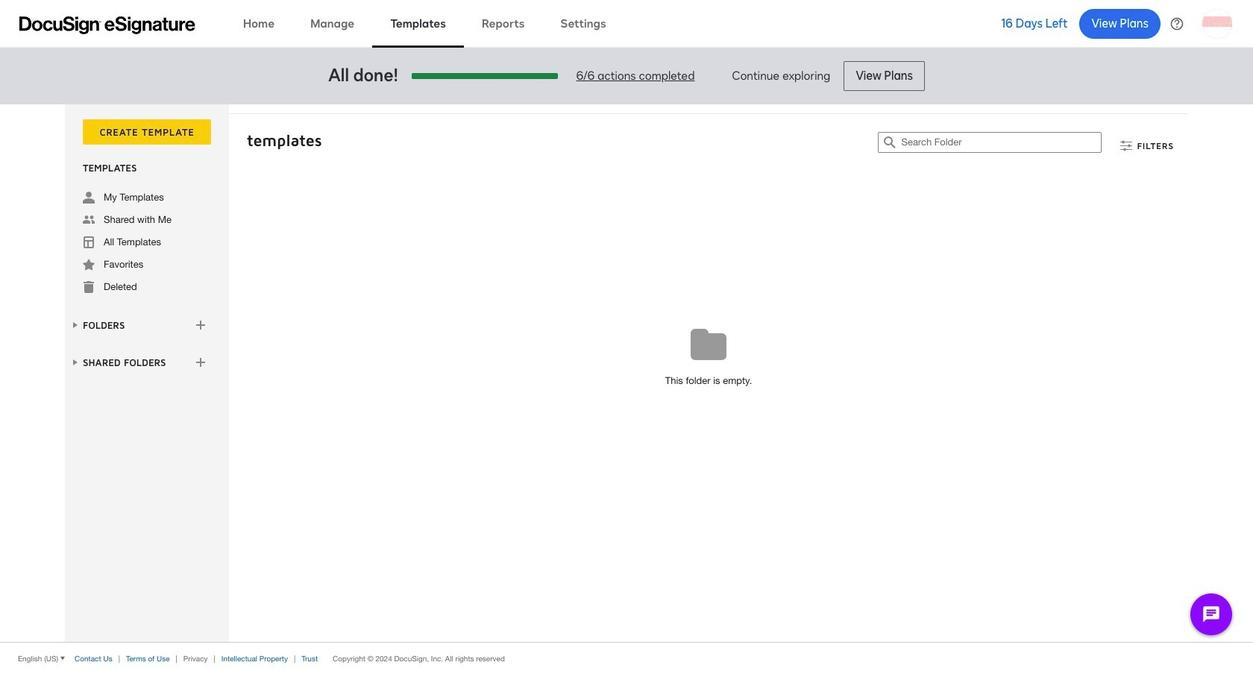 Task type: locate. For each thing, give the bounding box(es) containing it.
user image
[[83, 192, 95, 204]]

trash image
[[83, 281, 95, 293]]

docusign esignature image
[[19, 16, 195, 34]]

shared image
[[83, 214, 95, 226]]

Search Folder text field
[[902, 133, 1101, 152]]

templates image
[[83, 236, 95, 248]]

more info region
[[0, 642, 1253, 674]]

secondary navigation region
[[65, 104, 1192, 642]]



Task type: vqa. For each thing, say whether or not it's contained in the screenshot.
folder icon
no



Task type: describe. For each thing, give the bounding box(es) containing it.
view folders image
[[69, 319, 81, 331]]

view shared folders image
[[69, 356, 81, 368]]

star filled image
[[83, 259, 95, 271]]

your uploaded profile image image
[[1203, 9, 1232, 38]]



